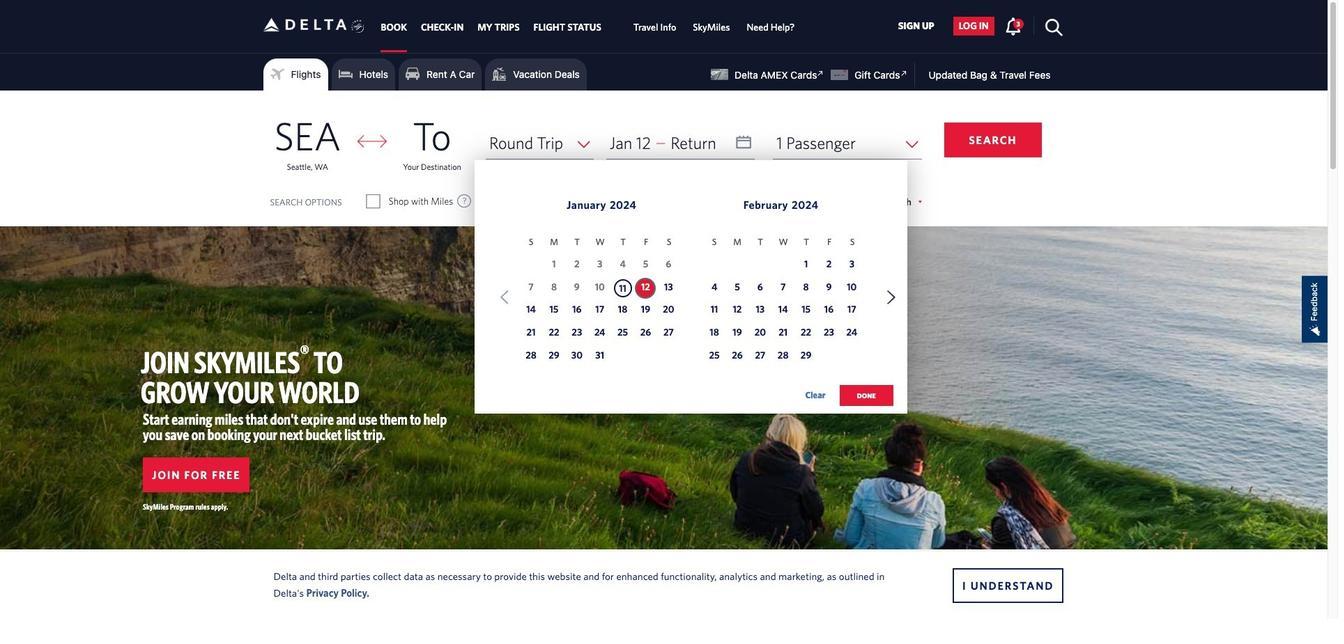 Task type: describe. For each thing, give the bounding box(es) containing it.
2 this link opens another site in a new window that may not follow the same accessibility policies as delta air lines. image from the left
[[898, 67, 911, 80]]

1 this link opens another site in a new window that may not follow the same accessibility policies as delta air lines. image from the left
[[815, 67, 828, 80]]



Task type: vqa. For each thing, say whether or not it's contained in the screenshot.
Log in in the right of the page
no



Task type: locate. For each thing, give the bounding box(es) containing it.
tab panel
[[0, 91, 1328, 421]]

None checkbox
[[367, 195, 380, 208], [616, 195, 629, 208], [367, 195, 380, 208], [616, 195, 629, 208]]

None text field
[[606, 127, 755, 160]]

skyteam image
[[351, 5, 365, 48]]

0 horizontal spatial this link opens another site in a new window that may not follow the same accessibility policies as delta air lines. image
[[815, 67, 828, 80]]

this link opens another site in a new window that may not follow the same accessibility policies as delta air lines. image
[[815, 67, 828, 80], [898, 67, 911, 80]]

1 horizontal spatial this link opens another site in a new window that may not follow the same accessibility policies as delta air lines. image
[[898, 67, 911, 80]]

None field
[[486, 127, 594, 160], [773, 127, 922, 160], [486, 127, 594, 160], [773, 127, 922, 160]]

delta air lines image
[[263, 3, 347, 47]]

calendar expanded, use arrow keys to select date application
[[475, 160, 908, 421]]

tab list
[[374, 0, 803, 53]]



